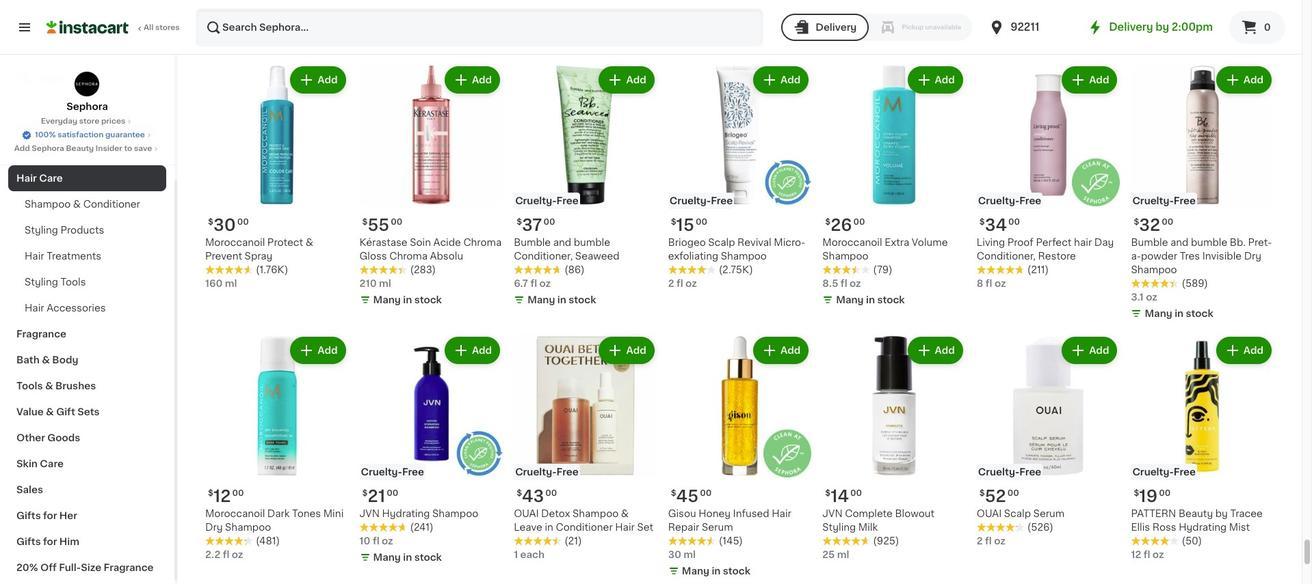 Task type: vqa. For each thing, say whether or not it's contained in the screenshot.


Task type: describe. For each thing, give the bounding box(es) containing it.
37
[[522, 218, 542, 234]]

jvn for 14
[[822, 510, 843, 519]]

add button for 15
[[755, 68, 807, 92]]

cruelty- for 15
[[669, 197, 711, 206]]

(481)
[[256, 537, 280, 547]]

extra
[[885, 238, 909, 248]]

cruelty- for 19
[[1132, 468, 1174, 477]]

hair for hair treatments
[[25, 252, 44, 261]]

gifts for gifts for him
[[16, 538, 41, 547]]

cruelty-free for 43
[[515, 468, 578, 477]]

(21)
[[564, 537, 582, 547]]

repair
[[668, 523, 699, 533]]

other goods link
[[8, 425, 166, 451]]

hair for hair accessories
[[25, 304, 44, 313]]

party
[[57, 122, 84, 131]]

$ 19 00
[[1134, 489, 1171, 505]]

1 horizontal spatial chroma
[[463, 238, 502, 248]]

19
[[1139, 489, 1158, 505]]

fl for 26
[[841, 279, 847, 289]]

(79)
[[873, 266, 892, 275]]

tres
[[1180, 252, 1200, 262]]

& for gift
[[46, 408, 54, 417]]

1 horizontal spatial 12
[[1131, 551, 1141, 560]]

spray
[[245, 252, 273, 262]]

briogeo scalp revival micro- exfoliating shampoo
[[668, 238, 805, 262]]

conditioner, inside bumble and bumble conditioner, seaweed
[[514, 252, 573, 262]]

again
[[69, 46, 96, 55]]

(199)
[[410, 8, 434, 18]]

hair
[[1074, 238, 1092, 248]]

gifts for her
[[16, 512, 77, 521]]

add for 37
[[626, 75, 646, 85]]

moroccanoil extra volume shampoo
[[822, 238, 948, 262]]

15 fl oz
[[668, 8, 701, 18]]

shampoo down hair care
[[25, 200, 71, 209]]

cruelty- for 34
[[978, 197, 1019, 206]]

free for 19
[[1174, 468, 1196, 477]]

0 vertical spatial hydrating
[[382, 510, 430, 519]]

bumble for 32
[[1191, 238, 1227, 248]]

220 ml
[[205, 8, 239, 18]]

add for 32
[[1243, 75, 1263, 85]]

product group containing 55
[[360, 63, 503, 310]]

add for 52
[[1089, 346, 1109, 356]]

00 for 30
[[237, 218, 249, 227]]

makeup link
[[8, 140, 166, 166]]

32
[[1139, 218, 1160, 234]]

moroccanoil protect & prevent spray
[[205, 238, 313, 262]]

in inside ouai detox shampoo & leave in conditioner hair set
[[545, 523, 553, 533]]

scalp for 15
[[708, 238, 735, 248]]

living
[[977, 238, 1005, 248]]

fl inside button
[[681, 8, 688, 18]]

100% satisfaction guarantee button
[[21, 127, 153, 141]]

add button for 34
[[1063, 68, 1116, 92]]

hair treatments
[[25, 252, 101, 261]]

conditioner inside "shampoo & conditioner" link
[[83, 200, 140, 209]]

tones
[[292, 510, 321, 519]]

beauty inside add sephora beauty insider to save link
[[66, 145, 94, 153]]

92211
[[1010, 22, 1039, 32]]

$ for 21
[[362, 490, 368, 498]]

lists link
[[8, 64, 166, 92]]

gisou honey infused hair repair serum
[[668, 510, 791, 533]]

cruelty-free for 19
[[1132, 468, 1196, 477]]

00 for 52
[[1007, 490, 1019, 498]]

$ for 43
[[517, 490, 522, 498]]

gifts for her link
[[8, 503, 166, 529]]

0 vertical spatial tools
[[61, 278, 86, 287]]

add for 45
[[781, 346, 801, 356]]

6.7 fl oz
[[514, 279, 551, 289]]

0 horizontal spatial fragrance
[[16, 330, 66, 339]]

add for 43
[[626, 346, 646, 356]]

delivery button
[[781, 14, 869, 41]]

(145)
[[719, 537, 743, 547]]

shampoo inside moroccanoil dark tones mini dry shampoo
[[225, 523, 271, 533]]

$ for 34
[[979, 218, 985, 227]]

makeup
[[16, 148, 56, 157]]

delivery for delivery
[[816, 23, 857, 32]]

add button for 32
[[1217, 68, 1270, 92]]

cruelty- for 43
[[515, 468, 557, 477]]

gift
[[56, 408, 75, 417]]

cruelty- for 21
[[361, 468, 402, 477]]

$ 15 00
[[671, 218, 707, 234]]

hair treatments link
[[8, 244, 166, 270]]

1 horizontal spatial serum
[[1033, 510, 1065, 519]]

00 for 55
[[391, 218, 402, 227]]

ml for 14
[[837, 551, 849, 560]]

30 ml
[[668, 551, 696, 560]]

product group containing 34
[[977, 63, 1120, 291]]

product group containing 32
[[1131, 63, 1274, 324]]

add button for 19
[[1217, 339, 1270, 364]]

shampoo inside moroccanoil extra volume shampoo
[[822, 252, 868, 262]]

styling products
[[25, 226, 104, 235]]

ouai for 43
[[514, 510, 539, 519]]

tools & brushes
[[16, 382, 96, 391]]

cruelty- for 37
[[515, 197, 557, 206]]

add for 55
[[472, 75, 492, 85]]

00 for 37
[[543, 218, 555, 227]]

& for conditioner
[[73, 200, 81, 209]]

3.1 oz
[[1131, 293, 1157, 303]]

tools & brushes link
[[8, 373, 166, 399]]

delivery for delivery by 2:00pm
[[1109, 22, 1153, 32]]

it
[[60, 46, 67, 55]]

bath & body link
[[8, 347, 166, 373]]

(241)
[[410, 523, 433, 533]]

cruelty-free for 21
[[361, 468, 424, 477]]

add button for 45
[[755, 339, 807, 364]]

$ for 30
[[208, 218, 213, 227]]

add button for 12
[[292, 339, 344, 364]]

free for 34
[[1019, 197, 1041, 206]]

0 horizontal spatial 30
[[213, 218, 236, 234]]

add button for 26
[[909, 68, 962, 92]]

beauty inside the pattern beauty by tracee ellis ross  hydrating mist
[[1179, 510, 1213, 519]]

cruelty-free for 52
[[978, 468, 1041, 477]]

holiday
[[16, 122, 55, 131]]

& for body
[[42, 356, 50, 365]]

$ 26 00
[[825, 218, 865, 234]]

prices
[[101, 118, 125, 125]]

00 for 26
[[853, 218, 865, 227]]

add button for 14
[[909, 339, 962, 364]]

fl for 21
[[373, 537, 379, 547]]

26
[[831, 218, 852, 234]]

bath & body
[[16, 356, 78, 365]]

0 vertical spatial each
[[829, 8, 853, 18]]

$ for 12
[[208, 490, 213, 498]]

pattern
[[1131, 510, 1176, 519]]

add button for 21
[[446, 339, 499, 364]]

value
[[16, 408, 44, 417]]

52
[[985, 489, 1006, 505]]

00 for 14
[[850, 490, 862, 498]]

buy
[[38, 46, 58, 55]]

ellis
[[1131, 523, 1150, 533]]

restore
[[1038, 252, 1076, 262]]

product group containing 30
[[205, 63, 349, 291]]

hair accessories link
[[8, 296, 166, 322]]

2 fl oz for 52
[[977, 537, 1006, 547]]

lists
[[38, 73, 62, 83]]

sephora logo image
[[74, 71, 100, 97]]

hair care
[[16, 174, 63, 183]]

product group containing 43
[[514, 335, 657, 562]]

dry inside moroccanoil dark tones mini dry shampoo
[[205, 523, 223, 533]]

conditioner inside ouai detox shampoo & leave in conditioner hair set
[[556, 523, 613, 533]]

100% satisfaction guarantee
[[35, 131, 145, 139]]

complete
[[845, 510, 893, 519]]

(283)
[[410, 266, 436, 275]]

to
[[124, 145, 132, 153]]

full-
[[59, 564, 81, 573]]

00 for 19
[[1159, 490, 1171, 498]]

$ for 45
[[671, 490, 676, 498]]

add for 26
[[935, 75, 955, 85]]

ml right 220 at the top of page
[[226, 8, 239, 18]]

55
[[368, 218, 389, 234]]

each inside product group
[[520, 551, 545, 560]]

00 for 34
[[1008, 218, 1020, 227]]

sales link
[[8, 477, 166, 503]]

honey
[[699, 510, 731, 519]]

0 vertical spatial sephora
[[67, 102, 108, 111]]

value & gift sets
[[16, 408, 100, 417]]

product group containing 52
[[977, 335, 1120, 549]]

add for 14
[[935, 346, 955, 356]]

2 for 52
[[977, 537, 983, 547]]

living proof perfect hair day conditioner, restore
[[977, 238, 1114, 262]]

service type group
[[781, 14, 972, 41]]

for for him
[[43, 538, 57, 547]]

(925)
[[873, 537, 899, 547]]

gifts for him
[[16, 538, 79, 547]]

soin
[[410, 238, 431, 248]]

2 for 15
[[668, 279, 674, 289]]

product group containing 21
[[360, 335, 503, 568]]

styling for styling tools
[[25, 278, 58, 287]]

add button for 43
[[600, 339, 653, 364]]

(86)
[[564, 266, 585, 275]]

hair inside ouai detox shampoo & leave in conditioner hair set
[[615, 523, 635, 533]]

160 ml
[[205, 279, 237, 289]]

1 vertical spatial sephora
[[32, 145, 64, 153]]



Task type: locate. For each thing, give the bounding box(es) containing it.
ouai
[[514, 510, 539, 519], [977, 510, 1002, 519]]

00 inside '$ 14 00'
[[850, 490, 862, 498]]

hair inside 'gisou honey infused hair repair serum'
[[772, 510, 791, 519]]

$ up kérastase
[[362, 218, 368, 227]]

$ inside $ 26 00
[[825, 218, 831, 227]]

by
[[1155, 22, 1169, 32], [1215, 510, 1228, 519]]

bb.
[[1230, 238, 1246, 248]]

$ inside $ 43 00
[[517, 490, 522, 498]]

$ for 19
[[1134, 490, 1139, 498]]

1 horizontal spatial jvn
[[822, 510, 843, 519]]

bumble
[[514, 238, 551, 248], [1131, 238, 1168, 248]]

0 horizontal spatial each
[[520, 551, 545, 560]]

2 vertical spatial beauty
[[1179, 510, 1213, 519]]

& left gift
[[46, 408, 54, 417]]

cruelty-free for 37
[[515, 197, 578, 206]]

styling products link
[[8, 218, 166, 244]]

0 horizontal spatial 2 fl oz
[[668, 279, 697, 289]]

43
[[522, 489, 544, 505]]

add button for 52
[[1063, 339, 1116, 364]]

20% off full-size fragrance link
[[8, 555, 166, 581]]

moroccanoil down the $ 12 00
[[205, 510, 265, 519]]

00 right "37"
[[543, 218, 555, 227]]

00 for 43
[[545, 490, 557, 498]]

pattern beauty by tracee ellis ross  hydrating mist
[[1131, 510, 1263, 533]]

(589)
[[1182, 279, 1208, 289]]

add for 19
[[1243, 346, 1263, 356]]

beauty up the (50)
[[1179, 510, 1213, 519]]

save
[[134, 145, 152, 153]]

conditioner, inside living proof perfect hair day conditioner, restore
[[977, 252, 1036, 262]]

cruelty-free up "$ 21 00"
[[361, 468, 424, 477]]

0 vertical spatial conditioner
[[83, 200, 140, 209]]

styling tools
[[25, 278, 86, 287]]

00 right 21
[[387, 490, 398, 498]]

2 conditioner, from the left
[[977, 252, 1036, 262]]

00 inside $ 52 00
[[1007, 490, 1019, 498]]

34
[[985, 218, 1007, 234]]

5 fl oz
[[977, 8, 1006, 18]]

holiday party ready beauty link
[[8, 114, 166, 140]]

scalp for 52
[[1004, 510, 1031, 519]]

1 horizontal spatial dry
[[1244, 252, 1261, 262]]

30 up prevent on the top left of page
[[213, 218, 236, 234]]

00 right the 26
[[853, 218, 865, 227]]

25 ml
[[822, 551, 849, 560]]

1 horizontal spatial fragrance
[[104, 564, 154, 573]]

$ up the living
[[979, 218, 985, 227]]

each
[[829, 8, 853, 18], [520, 551, 545, 560]]

$ up leave
[[517, 490, 522, 498]]

free up briogeo scalp revival micro- exfoliating shampoo
[[711, 197, 733, 206]]

$ up the "gisou"
[[671, 490, 676, 498]]

serum inside 'gisou honey infused hair repair serum'
[[702, 523, 733, 533]]

5
[[977, 8, 983, 18]]

moroccanoil inside moroccanoil extra volume shampoo
[[822, 238, 882, 248]]

cruelty-free for 32
[[1132, 197, 1196, 206]]

all stores link
[[47, 8, 181, 47]]

1 and from the left
[[553, 238, 571, 248]]

0 horizontal spatial by
[[1155, 22, 1169, 32]]

scalp inside briogeo scalp revival micro- exfoliating shampoo
[[708, 238, 735, 248]]

0 horizontal spatial 2
[[668, 279, 674, 289]]

conditioner, up 6.7 fl oz
[[514, 252, 573, 262]]

bumble and bumble bb. pret- a-powder tres invisible dry shampoo
[[1131, 238, 1272, 275]]

$ for 15
[[671, 218, 676, 227]]

fragrance
[[16, 330, 66, 339], [104, 564, 154, 573]]

$ inside the $ 34 00
[[979, 218, 985, 227]]

bumble for 37
[[574, 238, 610, 248]]

0 vertical spatial serum
[[1033, 510, 1065, 519]]

3.6 oz button
[[1131, 0, 1274, 33]]

and inside "bumble and bumble bb. pret- a-powder tres invisible dry shampoo"
[[1170, 238, 1188, 248]]

0 vertical spatial for
[[43, 512, 57, 521]]

cruelty- up the $ 34 00
[[978, 197, 1019, 206]]

$ inside "$ 21 00"
[[362, 490, 368, 498]]

everyday store prices
[[41, 118, 125, 125]]

fragrance up bath & body at the bottom left of page
[[16, 330, 66, 339]]

sales
[[16, 486, 43, 495]]

0 horizontal spatial dry
[[205, 523, 223, 533]]

00 inside '$ 15 00'
[[696, 218, 707, 227]]

tools down "treatments"
[[61, 278, 86, 287]]

ml right 210
[[379, 279, 391, 289]]

★★★★★
[[514, 8, 562, 18], [514, 8, 562, 18], [360, 8, 407, 18], [360, 8, 407, 18], [205, 266, 253, 275], [205, 266, 253, 275], [514, 266, 562, 275], [514, 266, 562, 275], [822, 266, 870, 275], [822, 266, 870, 275], [360, 266, 407, 275], [360, 266, 407, 275], [668, 266, 716, 275], [668, 266, 716, 275], [977, 266, 1025, 275], [977, 266, 1025, 275], [1131, 279, 1179, 289], [1131, 279, 1179, 289], [360, 523, 407, 533], [360, 523, 407, 533], [977, 523, 1025, 533], [977, 523, 1025, 533], [205, 537, 253, 547], [205, 537, 253, 547], [514, 537, 562, 547], [514, 537, 562, 547], [822, 537, 870, 547], [822, 537, 870, 547], [668, 537, 716, 547], [668, 537, 716, 547], [1131, 537, 1179, 547], [1131, 537, 1179, 547]]

shampoo inside ouai detox shampoo & leave in conditioner hair set
[[573, 510, 619, 519]]

1 vertical spatial serum
[[702, 523, 733, 533]]

moroccanoil inside moroccanoil dark tones mini dry shampoo
[[205, 510, 265, 519]]

1 vertical spatial by
[[1215, 510, 1228, 519]]

fl for 37
[[530, 279, 537, 289]]

1 horizontal spatial conditioner,
[[977, 252, 1036, 262]]

moroccanoil for 30
[[205, 238, 265, 248]]

serum down honey
[[702, 523, 733, 533]]

pret-
[[1248, 238, 1272, 248]]

0 horizontal spatial ouai
[[514, 510, 539, 519]]

cruelty-free up '$ 37 00' on the left of the page
[[515, 197, 578, 206]]

1 horizontal spatial and
[[1170, 238, 1188, 248]]

and inside bumble and bumble conditioner, seaweed
[[553, 238, 571, 248]]

00 inside $ 45 00
[[700, 490, 712, 498]]

add for 12
[[318, 346, 338, 356]]

00 inside $ 30 00
[[237, 218, 249, 227]]

$ inside $ 19 00
[[1134, 490, 1139, 498]]

cruelty-free up $ 43 00
[[515, 468, 578, 477]]

00 inside $ 43 00
[[545, 490, 557, 498]]

free for 32
[[1174, 197, 1196, 206]]

15 fl oz button
[[668, 0, 811, 20]]

beauty inside "holiday party ready beauty" link
[[120, 122, 155, 131]]

$ up the pattern
[[1134, 490, 1139, 498]]

bumble inside bumble and bumble conditioner, seaweed
[[574, 238, 610, 248]]

styling inside 'link'
[[25, 226, 58, 235]]

shampoo up 8.5 fl oz
[[822, 252, 868, 262]]

delivery by 2:00pm link
[[1087, 19, 1213, 36]]

brushes
[[55, 382, 96, 391]]

1 gifts from the top
[[16, 512, 41, 521]]

cruelty- up $ 43 00
[[515, 468, 557, 477]]

by inside the pattern beauty by tracee ellis ross  hydrating mist
[[1215, 510, 1228, 519]]

$ 21 00
[[362, 489, 398, 505]]

0 horizontal spatial 1 each
[[514, 551, 545, 560]]

12 down ellis at bottom
[[1131, 551, 1141, 560]]

serum up (526)
[[1033, 510, 1065, 519]]

12 up moroccanoil dark tones mini dry shampoo
[[213, 489, 231, 505]]

30 down 'repair'
[[668, 551, 681, 560]]

00 inside $ 32 00
[[1162, 218, 1173, 227]]

$ up bumble and bumble conditioner, seaweed
[[517, 218, 522, 227]]

free for 15
[[711, 197, 733, 206]]

ml for 30
[[225, 279, 237, 289]]

1 horizontal spatial 1
[[822, 8, 827, 18]]

acide
[[433, 238, 461, 248]]

ready
[[86, 122, 118, 131]]

styling inside jvn complete blowout styling milk
[[822, 523, 856, 533]]

$ up ouai scalp serum
[[979, 490, 985, 498]]

leave
[[514, 523, 542, 533]]

2 for from the top
[[43, 538, 57, 547]]

1 vertical spatial hydrating
[[1179, 523, 1227, 533]]

free up $ 43 00
[[557, 468, 578, 477]]

him
[[59, 538, 79, 547]]

hydrating up '(241)'
[[382, 510, 430, 519]]

cruelty-free up $ 32 00
[[1132, 197, 1196, 206]]

2 fl oz for 15
[[668, 279, 697, 289]]

cruelty- for 32
[[1132, 197, 1174, 206]]

1 vertical spatial 1 each
[[514, 551, 545, 560]]

dry inside "bumble and bumble bb. pret- a-powder tres invisible dry shampoo"
[[1244, 252, 1261, 262]]

absolu
[[430, 252, 463, 262]]

for for her
[[43, 512, 57, 521]]

add button for 37
[[600, 68, 653, 92]]

$ 14 00
[[825, 489, 862, 505]]

shampoo & conditioner link
[[8, 192, 166, 218]]

0 vertical spatial scalp
[[708, 238, 735, 248]]

invisible
[[1202, 252, 1242, 262]]

2 fl oz down ouai scalp serum
[[977, 537, 1006, 547]]

Search field
[[197, 10, 762, 45]]

0 horizontal spatial conditioner
[[83, 200, 140, 209]]

00 up moroccanoil dark tones mini dry shampoo
[[232, 490, 244, 498]]

add button for 30
[[292, 68, 344, 92]]

(526)
[[1027, 523, 1053, 533]]

hair down makeup
[[16, 174, 37, 183]]

1 vertical spatial for
[[43, 538, 57, 547]]

0 vertical spatial chroma
[[463, 238, 502, 248]]

& for brushes
[[45, 382, 53, 391]]

hair care link
[[8, 166, 166, 192]]

1 jvn from the left
[[822, 510, 843, 519]]

15 inside button
[[668, 8, 679, 18]]

ouai inside ouai detox shampoo & leave in conditioner hair set
[[514, 510, 539, 519]]

hair left the set
[[615, 523, 635, 533]]

shampoo up '(241)'
[[432, 510, 478, 519]]

cruelty- up '$ 37 00' on the left of the page
[[515, 197, 557, 206]]

everyday
[[41, 118, 77, 125]]

free for 43
[[557, 468, 578, 477]]

scalp up (2.75k)
[[708, 238, 735, 248]]

bumble down "37"
[[514, 238, 551, 248]]

delivery inside button
[[816, 23, 857, 32]]

size
[[81, 564, 101, 573]]

1 horizontal spatial 2
[[977, 537, 983, 547]]

2 ouai from the left
[[977, 510, 1002, 519]]

1 horizontal spatial sephora
[[67, 102, 108, 111]]

1 conditioner, from the left
[[514, 252, 573, 262]]

0 horizontal spatial jvn
[[360, 510, 380, 519]]

2:00pm
[[1172, 22, 1213, 32]]

0 horizontal spatial chroma
[[389, 252, 428, 262]]

product group containing 26
[[822, 63, 966, 310]]

hair right infused
[[772, 510, 791, 519]]

by right 3.6
[[1155, 22, 1169, 32]]

moroccanoil inside moroccanoil protect & prevent spray
[[205, 238, 265, 248]]

hydrating inside the pattern beauty by tracee ellis ross  hydrating mist
[[1179, 523, 1227, 533]]

$ inside $ 30 00
[[208, 218, 213, 227]]

hair down styling tools
[[25, 304, 44, 313]]

0 horizontal spatial tools
[[16, 382, 43, 391]]

2 bumble from the left
[[1191, 238, 1227, 248]]

cruelty- up $ 32 00
[[1132, 197, 1174, 206]]

1 horizontal spatial beauty
[[120, 122, 155, 131]]

her
[[59, 512, 77, 521]]

1 horizontal spatial 30
[[668, 551, 681, 560]]

beauty up save
[[120, 122, 155, 131]]

bumble for 37
[[514, 238, 551, 248]]

220
[[205, 8, 224, 18]]

1 vertical spatial 30
[[668, 551, 681, 560]]

1 vertical spatial dry
[[205, 523, 223, 533]]

00 right the "34"
[[1008, 218, 1020, 227]]

0 button
[[1229, 11, 1285, 44]]

shampoo inside briogeo scalp revival micro- exfoliating shampoo
[[721, 252, 767, 262]]

1 vertical spatial 12
[[1131, 551, 1141, 560]]

free up the pattern beauty by tracee ellis ross  hydrating mist
[[1174, 468, 1196, 477]]

0 horizontal spatial hydrating
[[382, 510, 430, 519]]

gifts
[[16, 512, 41, 521], [16, 538, 41, 547]]

micro-
[[774, 238, 805, 248]]

1 bumble from the left
[[514, 238, 551, 248]]

0 vertical spatial beauty
[[120, 122, 155, 131]]

1 vertical spatial tools
[[16, 382, 43, 391]]

00 inside $ 26 00
[[853, 218, 865, 227]]

0 horizontal spatial bumble
[[514, 238, 551, 248]]

ouai up leave
[[514, 510, 539, 519]]

gisou
[[668, 510, 696, 519]]

0 vertical spatial dry
[[1244, 252, 1261, 262]]

1 horizontal spatial 2 fl oz
[[977, 537, 1006, 547]]

add for 30
[[318, 75, 338, 85]]

many in stock
[[219, 24, 288, 34], [836, 24, 905, 34], [527, 38, 596, 48], [373, 38, 442, 48], [527, 296, 596, 305], [836, 296, 905, 305], [373, 296, 442, 305], [1145, 309, 1213, 319], [373, 553, 442, 563], [682, 567, 750, 577]]

$ for 55
[[362, 218, 368, 227]]

00 inside the $ 34 00
[[1008, 218, 1020, 227]]

day
[[1094, 238, 1114, 248]]

$ 37 00
[[517, 218, 555, 234]]

1 vertical spatial 2 fl oz
[[977, 537, 1006, 547]]

00 inside '$ 37 00'
[[543, 218, 555, 227]]

$ for 26
[[825, 218, 831, 227]]

1 horizontal spatial bumble
[[1131, 238, 1168, 248]]

8 fl oz
[[977, 279, 1006, 289]]

1 vertical spatial fragrance
[[104, 564, 154, 573]]

00 inside $ 19 00
[[1159, 490, 1171, 498]]

0 horizontal spatial sephora
[[32, 145, 64, 153]]

jvn for 21
[[360, 510, 380, 519]]

2 jvn from the left
[[360, 510, 380, 519]]

& up products
[[73, 200, 81, 209]]

shampoo up '(481)'
[[225, 523, 271, 533]]

gifts inside gifts for him link
[[16, 538, 41, 547]]

1 vertical spatial styling
[[25, 278, 58, 287]]

product group containing 15
[[668, 63, 811, 291]]

sephora down 100%
[[32, 145, 64, 153]]

shampoo down the powder
[[1131, 266, 1177, 275]]

0 horizontal spatial beauty
[[66, 145, 94, 153]]

jvn inside jvn complete blowout styling milk
[[822, 510, 843, 519]]

product group
[[205, 63, 349, 291], [360, 63, 503, 310], [514, 63, 657, 310], [668, 63, 811, 291], [822, 63, 966, 310], [977, 63, 1120, 291], [1131, 63, 1274, 324], [205, 335, 349, 562], [360, 335, 503, 568], [514, 335, 657, 562], [668, 335, 811, 581], [822, 335, 966, 562], [977, 335, 1120, 549], [1131, 335, 1274, 562]]

fl for 19
[[1144, 551, 1150, 560]]

ouai for 52
[[977, 510, 1002, 519]]

& right protect
[[306, 238, 313, 248]]

set
[[637, 523, 653, 533]]

1 ouai from the left
[[514, 510, 539, 519]]

00 right 14
[[850, 490, 862, 498]]

2 gifts from the top
[[16, 538, 41, 547]]

styling up hair treatments
[[25, 226, 58, 235]]

2 and from the left
[[1170, 238, 1188, 248]]

kérastase
[[360, 238, 407, 248]]

1 vertical spatial gifts
[[16, 538, 41, 547]]

0 horizontal spatial serum
[[702, 523, 733, 533]]

00 for 12
[[232, 490, 244, 498]]

1 horizontal spatial scalp
[[1004, 510, 1031, 519]]

00 right 43
[[545, 490, 557, 498]]

2 bumble from the left
[[1131, 238, 1168, 248]]

0 vertical spatial care
[[39, 174, 63, 183]]

1 horizontal spatial tools
[[61, 278, 86, 287]]

care right the skin
[[40, 460, 64, 469]]

1 vertical spatial care
[[40, 460, 64, 469]]

2 down $ 52 00
[[977, 537, 983, 547]]

0 horizontal spatial 12
[[213, 489, 231, 505]]

1 horizontal spatial by
[[1215, 510, 1228, 519]]

bumble inside "bumble and bumble bb. pret- a-powder tres invisible dry shampoo"
[[1131, 238, 1168, 248]]

fl for 15
[[676, 279, 683, 289]]

1 for from the top
[[43, 512, 57, 521]]

$ inside '$ 15 00'
[[671, 218, 676, 227]]

1 horizontal spatial hydrating
[[1179, 523, 1227, 533]]

0 horizontal spatial conditioner,
[[514, 252, 573, 262]]

1 vertical spatial each
[[520, 551, 545, 560]]

1 horizontal spatial delivery
[[1109, 22, 1153, 32]]

00 for 32
[[1162, 218, 1173, 227]]

product group containing 19
[[1131, 335, 1274, 562]]

2 fl oz down exfoliating
[[668, 279, 697, 289]]

2 horizontal spatial beauty
[[1179, 510, 1213, 519]]

product group containing 37
[[514, 63, 657, 310]]

None search field
[[196, 8, 764, 47]]

0 horizontal spatial bumble
[[574, 238, 610, 248]]

cruelty- up $ 52 00
[[978, 468, 1019, 477]]

bumble inside bumble and bumble conditioner, seaweed
[[514, 238, 551, 248]]

0 vertical spatial 1 each
[[822, 8, 853, 18]]

body
[[52, 356, 78, 365]]

free up ouai scalp serum
[[1019, 468, 1041, 477]]

chroma right acide
[[463, 238, 502, 248]]

1 vertical spatial 15
[[676, 218, 694, 234]]

fl for 52
[[985, 537, 992, 547]]

bumble inside "bumble and bumble bb. pret- a-powder tres invisible dry shampoo"
[[1191, 238, 1227, 248]]

for left him
[[43, 538, 57, 547]]

by inside delivery by 2:00pm link
[[1155, 22, 1169, 32]]

gifts for gifts for her
[[16, 512, 41, 521]]

0 vertical spatial 1
[[822, 8, 827, 18]]

& inside ouai detox shampoo & leave in conditioner hair set
[[621, 510, 629, 519]]

1 vertical spatial 2
[[977, 537, 983, 547]]

dry up 2.2
[[205, 523, 223, 533]]

$ up 10
[[362, 490, 368, 498]]

cruelty- up '$ 15 00'
[[669, 197, 711, 206]]

20% off full-size fragrance
[[16, 564, 154, 573]]

conditioner up (21)
[[556, 523, 613, 533]]

free for 37
[[557, 197, 578, 206]]

00 for 15
[[696, 218, 707, 227]]

$ inside $ 55 00
[[362, 218, 368, 227]]

off
[[40, 564, 57, 573]]

5 fl oz button
[[977, 0, 1120, 20]]

revival
[[737, 238, 771, 248]]

fl for 34
[[986, 279, 992, 289]]

gifts up 20%
[[16, 538, 41, 547]]

oz inside button
[[994, 8, 1006, 18]]

& inside "link"
[[46, 408, 54, 417]]

everyday store prices link
[[41, 116, 134, 127]]

moroccanoil for 26
[[822, 238, 882, 248]]

styling
[[25, 226, 58, 235], [25, 278, 58, 287], [822, 523, 856, 533]]

0 horizontal spatial delivery
[[816, 23, 857, 32]]

cruelty- up "$ 21 00"
[[361, 468, 402, 477]]

gifts down sales
[[16, 512, 41, 521]]

45
[[676, 489, 699, 505]]

and up tres
[[1170, 238, 1188, 248]]

15 inside product group
[[676, 218, 694, 234]]

conditioner,
[[514, 252, 573, 262], [977, 252, 1036, 262]]

bumble up seaweed
[[574, 238, 610, 248]]

1 vertical spatial 1
[[514, 551, 518, 560]]

25
[[822, 551, 835, 560]]

free for 21
[[402, 468, 424, 477]]

$ inside '$ 14 00'
[[825, 490, 831, 498]]

free for 52
[[1019, 468, 1041, 477]]

hair for hair care
[[16, 174, 37, 183]]

instacart logo image
[[47, 19, 129, 36]]

add for 15
[[781, 75, 801, 85]]

& right bath
[[42, 356, 50, 365]]

00 inside the $ 12 00
[[232, 490, 244, 498]]

care for hair care
[[39, 174, 63, 183]]

0 vertical spatial 12
[[213, 489, 231, 505]]

other goods
[[16, 434, 80, 443]]

exfoliating
[[668, 252, 718, 262]]

$ inside the $ 12 00
[[208, 490, 213, 498]]

gifts inside gifts for her 'link'
[[16, 512, 41, 521]]

scalp down $ 52 00
[[1004, 510, 1031, 519]]

$ up 2.2
[[208, 490, 213, 498]]

$ up 8.5
[[825, 218, 831, 227]]

3.6 oz
[[1131, 22, 1160, 31]]

00 inside $ 55 00
[[391, 218, 402, 227]]

fl inside button
[[985, 8, 992, 18]]

conditioner down "hair care" link
[[83, 200, 140, 209]]

bumble for 32
[[1131, 238, 1168, 248]]

1 horizontal spatial ouai
[[977, 510, 1002, 519]]

cruelty-free up '$ 15 00'
[[669, 197, 733, 206]]

ml down 'repair'
[[684, 551, 696, 560]]

1 vertical spatial conditioner
[[556, 523, 613, 533]]

styling for styling products
[[25, 226, 58, 235]]

& down bath & body at the bottom left of page
[[45, 382, 53, 391]]

00 up briogeo
[[696, 218, 707, 227]]

(1.76k)
[[256, 266, 288, 275]]

fragrance right size
[[104, 564, 154, 573]]

2 vertical spatial styling
[[822, 523, 856, 533]]

1 vertical spatial chroma
[[389, 252, 428, 262]]

milk
[[858, 523, 878, 533]]

00 right the 52
[[1007, 490, 1019, 498]]

moroccanoil up prevent on the top left of page
[[205, 238, 265, 248]]

sephora up store
[[67, 102, 108, 111]]

$ up jvn complete blowout styling milk
[[825, 490, 831, 498]]

$ 30 00
[[208, 218, 249, 234]]

product group containing 45
[[668, 335, 811, 581]]

6.7
[[514, 279, 528, 289]]

bumble up the powder
[[1131, 238, 1168, 248]]

store
[[79, 118, 99, 125]]

jvn complete blowout styling milk
[[822, 510, 934, 533]]

& inside moroccanoil protect & prevent spray
[[306, 238, 313, 248]]

1 each inside product group
[[514, 551, 545, 560]]

0 vertical spatial by
[[1155, 22, 1169, 32]]

shampoo inside "bumble and bumble bb. pret- a-powder tres invisible dry shampoo"
[[1131, 266, 1177, 275]]

ml for 45
[[684, 551, 696, 560]]

0 horizontal spatial scalp
[[708, 238, 735, 248]]

00 inside "$ 21 00"
[[387, 490, 398, 498]]

add for 34
[[1089, 75, 1109, 85]]

hair up styling tools
[[25, 252, 44, 261]]

cruelty-free up the $ 34 00
[[978, 197, 1041, 206]]

cruelty-free for 15
[[669, 197, 733, 206]]

1 horizontal spatial 1 each
[[822, 8, 853, 18]]

$ for 37
[[517, 218, 522, 227]]

for left her
[[43, 512, 57, 521]]

2 down exfoliating
[[668, 279, 674, 289]]

all stores
[[144, 24, 180, 31]]

0 horizontal spatial and
[[553, 238, 571, 248]]

and for 32
[[1170, 238, 1188, 248]]

and for 37
[[553, 238, 571, 248]]

$ inside $ 45 00
[[671, 490, 676, 498]]

0 vertical spatial fragrance
[[16, 330, 66, 339]]

1 horizontal spatial bumble
[[1191, 238, 1227, 248]]

0 vertical spatial 30
[[213, 218, 236, 234]]

$ inside '$ 37 00'
[[517, 218, 522, 227]]

1 bumble from the left
[[574, 238, 610, 248]]

care for skin care
[[40, 460, 64, 469]]

0 vertical spatial styling
[[25, 226, 58, 235]]

fl for 12
[[223, 551, 229, 560]]

ml for 55
[[379, 279, 391, 289]]

product group containing 12
[[205, 335, 349, 562]]

1 vertical spatial scalp
[[1004, 510, 1031, 519]]

product group containing 14
[[822, 335, 966, 562]]

1 horizontal spatial conditioner
[[556, 523, 613, 533]]

prevent
[[205, 252, 242, 262]]

1 horizontal spatial each
[[829, 8, 853, 18]]

$ inside $ 52 00
[[979, 490, 985, 498]]

$ 52 00
[[979, 489, 1019, 505]]

0 vertical spatial 2
[[668, 279, 674, 289]]

free up jvn hydrating shampoo
[[402, 468, 424, 477]]

cruelty-free up $ 19 00
[[1132, 468, 1196, 477]]

0 horizontal spatial 1
[[514, 551, 518, 560]]

delivery by 2:00pm
[[1109, 22, 1213, 32]]

0 vertical spatial 15
[[668, 8, 679, 18]]

cruelty-free up $ 52 00
[[978, 468, 1041, 477]]

210
[[360, 279, 377, 289]]

1 vertical spatial beauty
[[66, 145, 94, 153]]

0 vertical spatial 2 fl oz
[[668, 279, 697, 289]]

8
[[977, 279, 983, 289]]

add for 21
[[472, 346, 492, 356]]

for inside 'link'
[[43, 512, 57, 521]]

moroccanoil for 12
[[205, 510, 265, 519]]

0 vertical spatial gifts
[[16, 512, 41, 521]]

00 right '45'
[[700, 490, 712, 498]]

(2.75k)
[[719, 266, 753, 275]]

$ inside $ 32 00
[[1134, 218, 1139, 227]]

00 up moroccanoil protect & prevent spray
[[237, 218, 249, 227]]

beauty
[[120, 122, 155, 131], [66, 145, 94, 153], [1179, 510, 1213, 519]]

8.5
[[822, 279, 838, 289]]

$ for 32
[[1134, 218, 1139, 227]]

ouai detox shampoo & leave in conditioner hair set
[[514, 510, 653, 533]]

bumble up invisible
[[1191, 238, 1227, 248]]

ouai scalp serum
[[977, 510, 1065, 519]]



